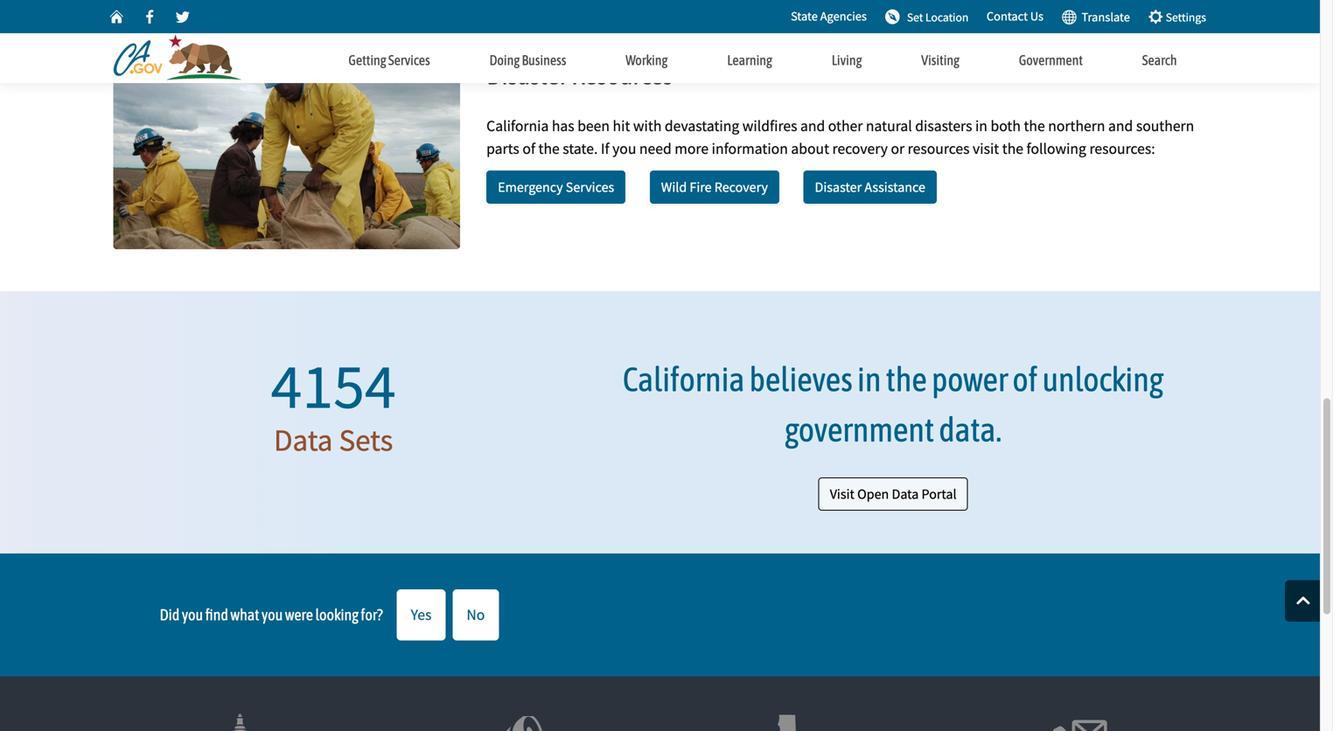 Task type: vqa. For each thing, say whether or not it's contained in the screenshot.
northern
yes



Task type: locate. For each thing, give the bounding box(es) containing it.
4154
[[271, 346, 396, 425]]

1 horizontal spatial california
[[623, 360, 745, 398]]

more
[[675, 139, 709, 159]]

translate
[[1077, 9, 1130, 25]]

recovery
[[832, 139, 888, 159]]

learning link
[[697, 35, 802, 79]]

you right did
[[182, 606, 203, 624]]

has
[[552, 116, 574, 135]]

wild fire recovery link
[[650, 170, 779, 204]]

you
[[612, 139, 636, 159], [182, 606, 203, 624], [261, 606, 283, 624]]

4154 data sets
[[271, 346, 396, 459]]

assistance
[[865, 178, 925, 196]]

0 vertical spatial california
[[486, 116, 549, 135]]

been
[[577, 116, 610, 135]]

in up visit
[[975, 116, 988, 135]]

recovery image
[[113, 54, 460, 249]]

1 vertical spatial services
[[566, 178, 614, 196]]

search
[[1142, 52, 1177, 68]]

set location button
[[879, 2, 974, 31]]

government
[[785, 410, 934, 449]]

set
[[907, 9, 923, 24]]

california has been hit with devastating wildfires and other natural disasters in both the northern and        southern parts of the state. if you need more information about recovery or resources visit the following        resources:
[[486, 116, 1194, 159]]

or
[[891, 139, 905, 159]]

visiting
[[921, 52, 960, 68]]

and up resources:
[[1108, 116, 1133, 135]]

california inside california believes in the power of unlocking government data.
[[623, 360, 745, 398]]

california inside california has been hit with devastating wildfires and other natural disasters in both the northern and        southern parts of the state. if you need more information about recovery or resources visit the following        resources:
[[486, 116, 549, 135]]

0 vertical spatial disaster
[[486, 59, 568, 90]]

getting
[[348, 52, 386, 68]]

sets
[[339, 421, 393, 459]]

living
[[832, 52, 862, 68]]

disasters
[[915, 116, 972, 135]]

of
[[523, 139, 535, 159], [1013, 360, 1038, 398]]

working
[[626, 52, 668, 68]]

2 horizontal spatial you
[[612, 139, 636, 159]]

1 horizontal spatial and
[[1108, 116, 1133, 135]]

services for emergency services
[[566, 178, 614, 196]]

1 vertical spatial in
[[857, 360, 881, 398]]

banner containing getting        services
[[0, 0, 1320, 83]]

data left 'sets'
[[274, 421, 333, 459]]

find
[[205, 606, 228, 624]]

of right power
[[1013, 360, 1038, 398]]

0 horizontal spatial in
[[857, 360, 881, 398]]

banner
[[0, 0, 1320, 83]]

1 vertical spatial disaster
[[815, 178, 862, 196]]

disaster
[[486, 59, 568, 90], [815, 178, 862, 196]]

set location
[[907, 9, 969, 24]]

0 horizontal spatial services
[[388, 52, 430, 68]]

devastating
[[665, 116, 739, 135]]

resources
[[571, 59, 673, 90]]

did
[[160, 606, 180, 624]]

no
[[467, 605, 485, 625]]

us
[[1030, 8, 1044, 24]]

data
[[274, 421, 333, 459], [892, 485, 919, 503]]

you left were
[[261, 606, 283, 624]]

1 vertical spatial california
[[623, 360, 745, 398]]

fire
[[690, 178, 712, 196]]

1 horizontal spatial services
[[566, 178, 614, 196]]

1 horizontal spatial of
[[1013, 360, 1038, 398]]

services right getting on the left
[[388, 52, 430, 68]]

you inside california has been hit with devastating wildfires and other natural disasters in both the northern and        southern parts of the state. if you need more information about recovery or resources visit the following        resources:
[[612, 139, 636, 159]]

and up the 'about'
[[800, 116, 825, 135]]

visit open data portal link
[[818, 477, 968, 511]]

0 horizontal spatial of
[[523, 139, 535, 159]]

the
[[1024, 116, 1045, 135], [538, 139, 560, 159], [1002, 139, 1023, 159], [886, 360, 927, 398]]

california for california believes in the power of unlocking government data.
[[623, 360, 745, 398]]

services
[[388, 52, 430, 68], [566, 178, 614, 196]]

you right 'if'
[[612, 139, 636, 159]]

0 horizontal spatial and
[[800, 116, 825, 135]]

working link
[[596, 35, 697, 79]]

settings
[[1163, 9, 1206, 24]]

yes
[[411, 605, 432, 625]]

getting        services link
[[319, 35, 460, 79]]

were
[[285, 606, 313, 624]]

wild
[[661, 178, 687, 196]]

data inside 4154 data sets
[[274, 421, 333, 459]]

1 vertical spatial data
[[892, 485, 919, 503]]

in up government
[[857, 360, 881, 398]]

0 horizontal spatial california
[[486, 116, 549, 135]]

0 vertical spatial services
[[388, 52, 430, 68]]

1 vertical spatial of
[[1013, 360, 1038, 398]]

2 and from the left
[[1108, 116, 1133, 135]]

in
[[975, 116, 988, 135], [857, 360, 881, 398]]

visit open data portal
[[830, 485, 957, 503]]

0 horizontal spatial disaster
[[486, 59, 568, 90]]

of right parts on the left top of page
[[523, 139, 535, 159]]

services for getting        services
[[388, 52, 430, 68]]

the right both
[[1024, 116, 1045, 135]]

resources
[[908, 139, 970, 159]]

1 horizontal spatial in
[[975, 116, 988, 135]]

globe image
[[1061, 9, 1077, 24]]

disaster for disaster assistance
[[815, 178, 862, 196]]

0 vertical spatial data
[[274, 421, 333, 459]]

state
[[791, 8, 818, 24]]

and
[[800, 116, 825, 135], [1108, 116, 1133, 135]]

emergency services link
[[486, 170, 626, 204]]

translate link
[[1061, 5, 1130, 28]]

contact us link
[[987, 7, 1044, 26]]

business
[[522, 52, 566, 68]]

0 vertical spatial in
[[975, 116, 988, 135]]

california
[[486, 116, 549, 135], [623, 360, 745, 398]]

gear image
[[1148, 9, 1163, 24]]

services down state.
[[566, 178, 614, 196]]

what
[[230, 606, 259, 624]]

the left power
[[886, 360, 927, 398]]

visit
[[973, 139, 999, 159]]

of inside california has been hit with devastating wildfires and other natural disasters in both the northern and        southern parts of the state. if you need more information about recovery or resources visit the following        resources:
[[523, 139, 535, 159]]

data right open
[[892, 485, 919, 503]]

0 horizontal spatial data
[[274, 421, 333, 459]]

state agencies
[[791, 8, 867, 24]]

the down both
[[1002, 139, 1023, 159]]

services inside banner
[[388, 52, 430, 68]]

search button
[[1113, 35, 1207, 81]]

0 vertical spatial of
[[523, 139, 535, 159]]

1 horizontal spatial disaster
[[815, 178, 862, 196]]



Task type: describe. For each thing, give the bounding box(es) containing it.
location
[[925, 9, 969, 24]]

1 horizontal spatial you
[[261, 606, 283, 624]]

portal
[[922, 485, 957, 503]]

disaster for disaster resources
[[486, 59, 568, 90]]

northern
[[1048, 116, 1105, 135]]

emergency services
[[498, 178, 614, 196]]

the inside california believes in the power of unlocking government data.
[[886, 360, 927, 398]]

emergency
[[498, 178, 563, 196]]

california for california has been hit with devastating wildfires and other natural disasters in both the northern and        southern parts of the state. if you need more information about recovery or resources visit the following        resources:
[[486, 116, 549, 135]]

disaster assistance link
[[803, 170, 937, 204]]

looking
[[315, 606, 359, 624]]

power
[[932, 360, 1008, 398]]

with
[[633, 116, 662, 135]]

parts
[[486, 139, 519, 159]]

for?
[[361, 606, 383, 624]]

visiting link
[[892, 35, 989, 79]]

california believes in the power of unlocking government data.
[[623, 360, 1164, 449]]

recovery
[[714, 178, 768, 196]]

southern
[[1136, 116, 1194, 135]]

of inside california believes in the power of unlocking government data.
[[1013, 360, 1038, 398]]

resources:
[[1089, 139, 1155, 159]]

state.
[[563, 139, 598, 159]]

contact
[[987, 8, 1028, 24]]

information
[[712, 139, 788, 159]]

getting        services
[[348, 52, 430, 68]]

both
[[991, 116, 1021, 135]]

disaster assistance
[[815, 178, 925, 196]]

settings button
[[1142, 2, 1212, 31]]

no button
[[453, 590, 499, 641]]

agencies
[[820, 8, 867, 24]]

living link
[[802, 35, 892, 79]]

0 horizontal spatial you
[[182, 606, 203, 624]]

natural
[[866, 116, 912, 135]]

ca.gov logo image
[[113, 35, 250, 83]]

wildfires
[[742, 116, 797, 135]]

hit
[[613, 116, 630, 135]]

doing
[[489, 52, 520, 68]]

following
[[1027, 139, 1086, 159]]

yes button
[[397, 590, 446, 641]]

data.
[[939, 410, 1002, 449]]

other
[[828, 116, 863, 135]]

doing business
[[489, 52, 566, 68]]

compass image
[[885, 9, 900, 24]]

did you find what you were looking for?
[[160, 606, 383, 624]]

in inside california has been hit with devastating wildfires and other natural disasters in both the northern and        southern parts of the state. if you need more information about recovery or resources visit the following        resources:
[[975, 116, 988, 135]]

the down has
[[538, 139, 560, 159]]

believes
[[749, 360, 853, 398]]

disaster resources
[[486, 59, 673, 90]]

learning
[[727, 52, 772, 68]]

government
[[1019, 52, 1083, 68]]

1 horizontal spatial data
[[892, 485, 919, 503]]

unlocking
[[1042, 360, 1164, 398]]

contact us
[[987, 8, 1044, 24]]

if
[[601, 139, 609, 159]]

open
[[857, 485, 889, 503]]

visit
[[830, 485, 855, 503]]

state agencies link
[[791, 7, 867, 26]]

doing business link
[[460, 35, 596, 79]]

about
[[791, 139, 829, 159]]

wild fire recovery
[[661, 178, 768, 196]]

need
[[639, 139, 672, 159]]

1 and from the left
[[800, 116, 825, 135]]

in inside california believes in the power of unlocking government data.
[[857, 360, 881, 398]]

government link
[[989, 35, 1113, 79]]



